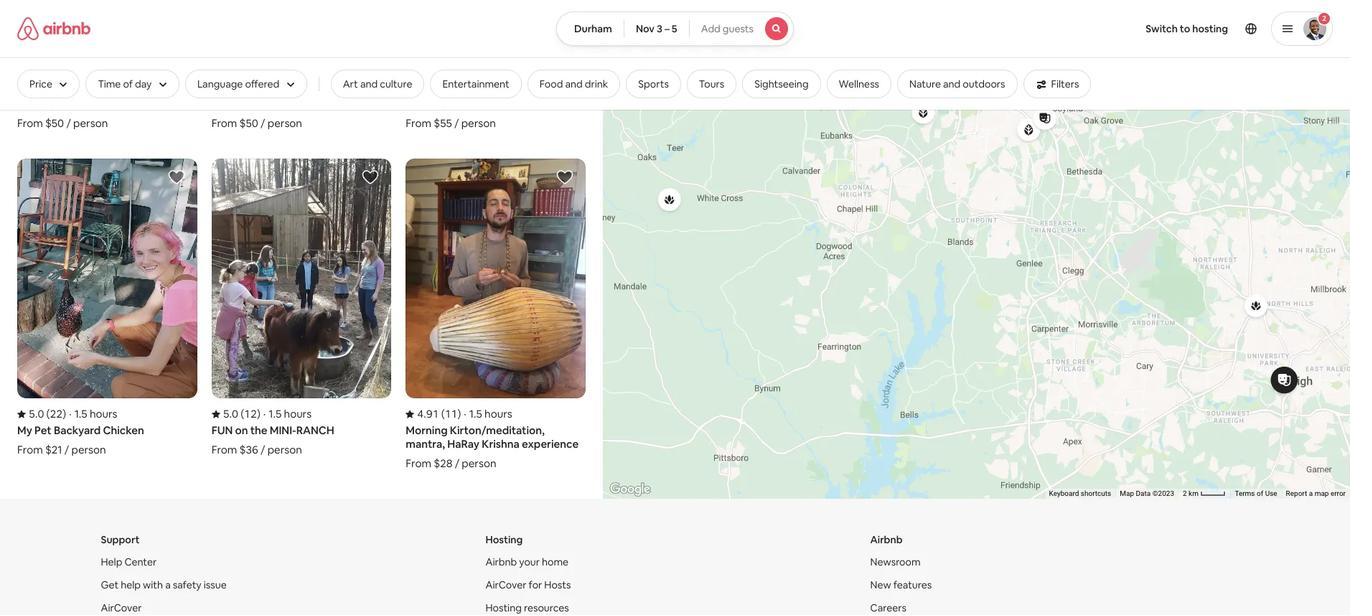 Task type: vqa. For each thing, say whether or not it's contained in the screenshot.
Any week at the top of page
no



Task type: locate. For each thing, give the bounding box(es) containing it.
· right (22)
[[69, 407, 72, 421]]

and inside art and culture button
[[360, 78, 378, 90]]

experience
[[522, 438, 579, 451]]

· 2 hours inside customize lipstick & lip gloss workshop group
[[263, 67, 305, 81]]

2 inside dropdown button
[[1323, 14, 1327, 23]]

5.0 inside fun on the mini-ranch "group"
[[223, 407, 238, 421]]

hours inside customize lipstick & lip gloss workshop group
[[277, 67, 305, 81]]

hours up the on the top left of page
[[89, 67, 117, 81]]

$21
[[45, 443, 62, 457]]

a right with
[[165, 579, 171, 592]]

profile element
[[811, 0, 1333, 57]]

· inside fun on the mini-ranch "group"
[[263, 407, 266, 421]]

/ down workshop
[[261, 116, 265, 130]]

hosting for hosting resources
[[486, 602, 522, 615]]

· right (25) on the top
[[75, 67, 78, 81]]

1 horizontal spatial of
[[1257, 490, 1264, 498]]

· inside wicks & wax -the bull city candle pouring experience group
[[75, 67, 78, 81]]

1 horizontal spatial &
[[310, 83, 318, 97]]

4.91 (11)
[[417, 407, 461, 421]]

and for art
[[360, 78, 378, 90]]

1 horizontal spatial · 2 hours
[[263, 67, 305, 81]]

2 $50 from the left
[[240, 116, 258, 130]]

morning
[[406, 424, 448, 438]]

/ inside wicks & wax -the bull city candle pouring experience from $50 / person
[[66, 116, 71, 130]]

1 vertical spatial airbnb
[[486, 556, 517, 569]]

0 horizontal spatial airbnb
[[486, 556, 517, 569]]

1 & from the left
[[50, 83, 58, 97]]

durham button
[[556, 11, 625, 46]]

hosts
[[545, 579, 571, 592]]

person
[[73, 116, 108, 130], [268, 116, 302, 130], [461, 116, 496, 130], [71, 443, 106, 457], [268, 443, 302, 457], [462, 457, 497, 471]]

1 horizontal spatial add to wishlist image
[[557, 169, 574, 186]]

workshop
[[212, 97, 264, 111]]

/
[[66, 116, 71, 130], [261, 116, 265, 130], [455, 116, 459, 130], [65, 443, 69, 457], [261, 443, 265, 457], [455, 457, 460, 471]]

aircover
[[486, 579, 527, 592], [101, 602, 142, 615]]

1 and from the left
[[360, 78, 378, 90]]

morning kirton/meditation, mantra, haray krishna experience from $28 / person
[[406, 424, 579, 471]]

5.0 up the pet
[[29, 407, 44, 421]]

2 & from the left
[[310, 83, 318, 97]]

candle inside candle crafting w/ an expert waxologist from $55 / person
[[406, 83, 442, 97]]

add to wishlist image inside morning kirton/meditation, mantra, haray krishna experience group
[[557, 169, 574, 186]]

5.0 (15)
[[223, 67, 261, 81]]

©2023
[[1153, 490, 1175, 498]]

morning kirton/meditation, mantra, haray krishna experience group
[[406, 159, 586, 471]]

5.0
[[223, 67, 238, 81], [29, 407, 44, 421], [223, 407, 238, 421]]

· 1.5 hours inside my pet backyard chicken group
[[69, 407, 117, 421]]

(25)
[[53, 67, 73, 81]]

tours
[[699, 78, 725, 90]]

hours up the chicken
[[90, 407, 117, 421]]

/ inside morning kirton/meditation, mantra, haray krishna experience from $28 / person
[[455, 457, 460, 471]]

my pet backyard chicken from $21 / person
[[17, 424, 144, 457]]

switch
[[1146, 22, 1178, 35]]

hours inside fun on the mini-ranch "group"
[[284, 407, 312, 421]]

· right (12)
[[263, 407, 266, 421]]

2 · 2 hours from the left
[[263, 67, 305, 81]]

1 $50 from the left
[[45, 116, 64, 130]]

2 hosting from the top
[[486, 602, 522, 615]]

2 right "(15)"
[[269, 67, 275, 81]]

durham
[[574, 22, 612, 35]]

add to wishlist image inside my pet backyard chicken group
[[168, 169, 185, 186]]

· 1.5 hours up w/
[[458, 67, 506, 81]]

· 1.5 hours up mini-
[[263, 407, 312, 421]]

1.5 right (11)
[[470, 407, 482, 421]]

person inside my pet backyard chicken from $21 / person
[[71, 443, 106, 457]]

art
[[343, 78, 358, 90]]

2 add to wishlist image from the left
[[557, 169, 574, 186]]

add to wishlist image for morning kirton/meditation, mantra, haray krishna experience from $28 / person
[[557, 169, 574, 186]]

person right $55
[[461, 116, 496, 130]]

1.5 up backyard
[[74, 407, 87, 421]]

1.5 up mini-
[[269, 407, 282, 421]]

4.91 out of 5 average rating,  11 reviews image
[[406, 407, 461, 421]]

1.5 inside fun on the mini-ranch "group"
[[269, 407, 282, 421]]

gloss
[[337, 83, 365, 97]]

3 and from the left
[[944, 78, 961, 90]]

1 vertical spatial a
[[165, 579, 171, 592]]

person down experience
[[73, 116, 108, 130]]

· 1.5 hours for 5.0 (22)
[[69, 407, 117, 421]]

and right the nature
[[944, 78, 961, 90]]

from down my
[[17, 443, 43, 457]]

1.5 for 4.8 (20)
[[463, 67, 476, 81]]

candle right day
[[153, 83, 189, 97]]

from down pouring at the left top of page
[[17, 116, 43, 130]]

person down haray
[[462, 457, 497, 471]]

and inside 'food and drink' button
[[565, 78, 583, 90]]

/ right $21
[[65, 443, 69, 457]]

4.8
[[417, 67, 433, 81]]

mantra,
[[406, 438, 445, 451]]

hosting resources link
[[486, 602, 569, 615]]

price
[[29, 78, 52, 90]]

nature and outdoors
[[910, 78, 1006, 90]]

$28
[[434, 457, 453, 471]]

-
[[85, 83, 88, 97]]

1 horizontal spatial aircover
[[486, 579, 527, 592]]

report
[[1286, 490, 1308, 498]]

1 · 2 hours from the left
[[75, 67, 117, 81]]

1 hosting from the top
[[486, 534, 523, 547]]

of left use
[[1257, 490, 1264, 498]]

· 2 hours up the on the top left of page
[[75, 67, 117, 81]]

· 1.5 hours inside morning kirton/meditation, mantra, haray krishna experience group
[[464, 407, 513, 421]]

center
[[125, 556, 157, 569]]

· 1.5 hours up backyard
[[69, 407, 117, 421]]

5.0 inside my pet backyard chicken group
[[29, 407, 44, 421]]

pet
[[34, 424, 52, 438]]

city
[[130, 83, 151, 97]]

hours inside morning kirton/meditation, mantra, haray krishna experience group
[[485, 407, 513, 421]]

hosting down "aircover for hosts"
[[486, 602, 522, 615]]

5.0 up customize
[[223, 67, 238, 81]]

4.91
[[417, 407, 439, 421]]

Wellness button
[[827, 70, 892, 98]]

hours inside my pet backyard chicken group
[[90, 407, 117, 421]]

1 horizontal spatial $50
[[240, 116, 258, 130]]

1.5 inside the candle crafting w/ an expert waxologist group
[[463, 67, 476, 81]]

of for use
[[1257, 490, 1264, 498]]

newsroom link
[[871, 556, 921, 569]]

support
[[101, 534, 140, 547]]

time of day button
[[86, 70, 179, 98]]

4.96 out of 5 average rating,  25 reviews image
[[17, 67, 73, 81]]

airbnb for airbnb
[[871, 534, 903, 547]]

$50 down pouring at the left top of page
[[45, 116, 64, 130]]

candle down 4.8
[[406, 83, 442, 97]]

from left $55
[[406, 116, 432, 130]]

0 vertical spatial a
[[1310, 490, 1313, 498]]

person down backyard
[[71, 443, 106, 457]]

/ right $55
[[455, 116, 459, 130]]

·
[[75, 67, 78, 81], [263, 67, 266, 81], [458, 67, 460, 81], [69, 407, 72, 421], [263, 407, 266, 421], [464, 407, 467, 421]]

· right "(15)"
[[263, 67, 266, 81]]

0 horizontal spatial of
[[123, 78, 133, 90]]

· 1.5 hours inside fun on the mini-ranch "group"
[[263, 407, 312, 421]]

0 vertical spatial aircover
[[486, 579, 527, 592]]

lip
[[320, 83, 335, 97]]

& down '4.96 (25)'
[[50, 83, 58, 97]]

2 left 'km'
[[1183, 490, 1187, 498]]

add
[[701, 22, 721, 35]]

aircover link
[[101, 602, 142, 615]]

sports
[[639, 78, 669, 90]]

report a map error link
[[1286, 490, 1346, 498]]

0 vertical spatial of
[[123, 78, 133, 90]]

hours up kirton/meditation,
[[485, 407, 513, 421]]

5.0 up fun
[[223, 407, 238, 421]]

0 horizontal spatial $50
[[45, 116, 64, 130]]

airbnb left the your
[[486, 556, 517, 569]]

google map
showing 6 experiences. region
[[603, 0, 1351, 499]]

and
[[360, 78, 378, 90], [565, 78, 583, 90], [944, 78, 961, 90]]

expert
[[517, 83, 551, 97]]

· for 4.8 (20)
[[458, 67, 460, 81]]

· 1.5 hours up kirton/meditation,
[[464, 407, 513, 421]]

customize lipstick & lip gloss workshop group
[[212, 0, 392, 130]]

add to wishlist image
[[168, 169, 185, 186], [557, 169, 574, 186]]

0 horizontal spatial &
[[50, 83, 58, 97]]

of left day
[[123, 78, 133, 90]]

a left map
[[1310, 490, 1313, 498]]

add to wishlist image
[[362, 169, 379, 186]]

2 up zoom out icon
[[1323, 14, 1327, 23]]

· 2 hours
[[75, 67, 117, 81], [263, 67, 305, 81]]

aircover for aircover for hosts
[[486, 579, 527, 592]]

· inside the candle crafting w/ an expert waxologist group
[[458, 67, 460, 81]]

of for day
[[123, 78, 133, 90]]

0 horizontal spatial candle
[[153, 83, 189, 97]]

and for food
[[565, 78, 583, 90]]

shortcuts
[[1081, 490, 1112, 498]]

and right the art
[[360, 78, 378, 90]]

1.5 up crafting
[[463, 67, 476, 81]]

/ inside customize lipstick & lip gloss workshop from $50 / person
[[261, 116, 265, 130]]

& left lip at top left
[[310, 83, 318, 97]]

/ inside fun on the mini-ranch from $36 / person
[[261, 443, 265, 457]]

(20)
[[435, 67, 455, 81]]

airbnb up newsroom
[[871, 534, 903, 547]]

· 1.5 hours
[[458, 67, 506, 81], [69, 407, 117, 421], [263, 407, 312, 421], [464, 407, 513, 421]]

0 vertical spatial hosting
[[486, 534, 523, 547]]

1 horizontal spatial candle
[[406, 83, 442, 97]]

1.5 inside my pet backyard chicken group
[[74, 407, 87, 421]]

from down workshop
[[212, 116, 237, 130]]

None search field
[[556, 11, 794, 46]]

hours up mini-
[[284, 407, 312, 421]]

· inside morning kirton/meditation, mantra, haray krishna experience group
[[464, 407, 467, 421]]

hosting up airbnb your home
[[486, 534, 523, 547]]

1 horizontal spatial and
[[565, 78, 583, 90]]

person down mini-
[[268, 443, 302, 457]]

nov 3 – 5
[[636, 22, 678, 35]]

· for 5.0 (12)
[[263, 407, 266, 421]]

5.0 for 5.0 (15)
[[223, 67, 238, 81]]

· for 4.91 (11)
[[464, 407, 467, 421]]

to
[[1180, 22, 1191, 35]]

hours inside wicks & wax -the bull city candle pouring experience group
[[89, 67, 117, 81]]

1 vertical spatial aircover
[[101, 602, 142, 615]]

aircover down 'help'
[[101, 602, 142, 615]]

hours for 4.8 (20)
[[478, 67, 506, 81]]

· right (20)
[[458, 67, 460, 81]]

aircover for the aircover link
[[101, 602, 142, 615]]

2 inside wicks & wax -the bull city candle pouring experience group
[[81, 67, 87, 81]]

airbnb your home link
[[486, 556, 569, 569]]

· 2 hours for wax
[[75, 67, 117, 81]]

hours up w/
[[478, 67, 506, 81]]

map
[[1120, 490, 1135, 498]]

km
[[1189, 490, 1199, 498]]

hours up lipstick
[[277, 67, 305, 81]]

hours for 5.0 (12)
[[284, 407, 312, 421]]

2 horizontal spatial and
[[944, 78, 961, 90]]

from down mantra,
[[406, 457, 432, 471]]

error
[[1331, 490, 1346, 498]]

0 horizontal spatial aircover
[[101, 602, 142, 615]]

0 horizontal spatial add to wishlist image
[[168, 169, 185, 186]]

/ down experience
[[66, 116, 71, 130]]

$55
[[434, 116, 452, 130]]

(22)
[[46, 407, 66, 421]]

1 vertical spatial of
[[1257, 490, 1264, 498]]

2 up -
[[81, 67, 87, 81]]

person down lipstick
[[268, 116, 302, 130]]

aircover for hosts link
[[486, 579, 571, 592]]

2 candle from the left
[[406, 83, 442, 97]]

add to wishlist image for my pet backyard chicken from $21 / person
[[168, 169, 185, 186]]

person inside morning kirton/meditation, mantra, haray krishna experience from $28 / person
[[462, 457, 497, 471]]

careers
[[871, 602, 907, 615]]

candle crafting w/ an expert waxologist group
[[406, 0, 586, 130]]

· 1.5 hours inside the candle crafting w/ an expert waxologist group
[[458, 67, 506, 81]]

filters
[[1052, 78, 1080, 90]]

Nature and outdoors button
[[898, 70, 1018, 98]]

experience
[[58, 97, 115, 111]]

· 2 hours inside wicks & wax -the bull city candle pouring experience group
[[75, 67, 117, 81]]

/ right $28
[[455, 457, 460, 471]]

· inside customize lipstick & lip gloss workshop group
[[263, 67, 266, 81]]

candle inside wicks & wax -the bull city candle pouring experience from $50 / person
[[153, 83, 189, 97]]

food and drink
[[540, 78, 608, 90]]

/ right $36
[[261, 443, 265, 457]]

0 horizontal spatial and
[[360, 78, 378, 90]]

hours inside the candle crafting w/ an expert waxologist group
[[478, 67, 506, 81]]

and inside nature and outdoors button
[[944, 78, 961, 90]]

hosting resources
[[486, 602, 569, 615]]

from inside wicks & wax -the bull city candle pouring experience from $50 / person
[[17, 116, 43, 130]]

4.8 out of 5 average rating,  20 reviews image
[[406, 67, 455, 81]]

· right (11)
[[464, 407, 467, 421]]

5.0 out of 5 average rating,  15 reviews image
[[212, 67, 261, 81]]

and left drink in the top left of the page
[[565, 78, 583, 90]]

2 and from the left
[[565, 78, 583, 90]]

person inside fun on the mini-ranch from $36 / person
[[268, 443, 302, 457]]

the
[[88, 83, 107, 97]]

$36
[[240, 443, 258, 457]]

zoom out image
[[1313, 48, 1325, 60]]

wicks & wax -the bull city candle pouring experience group
[[17, 0, 197, 130]]

aircover left for
[[486, 579, 527, 592]]

0 vertical spatial airbnb
[[871, 534, 903, 547]]

of inside the time of day dropdown button
[[123, 78, 133, 90]]

1 add to wishlist image from the left
[[168, 169, 185, 186]]

$50 inside customize lipstick & lip gloss workshop from $50 / person
[[240, 116, 258, 130]]

· 2 hours up lipstick
[[263, 67, 305, 81]]

5.0 inside customize lipstick & lip gloss workshop group
[[223, 67, 238, 81]]

1.5 inside morning kirton/meditation, mantra, haray krishna experience group
[[470, 407, 482, 421]]

1 vertical spatial hosting
[[486, 602, 522, 615]]

· inside my pet backyard chicken group
[[69, 407, 72, 421]]

issue
[[204, 579, 227, 592]]

from inside my pet backyard chicken from $21 / person
[[17, 443, 43, 457]]

0 horizontal spatial · 2 hours
[[75, 67, 117, 81]]

from down fun
[[212, 443, 237, 457]]

(12)
[[241, 407, 261, 421]]

terms of use
[[1235, 490, 1278, 498]]

&
[[50, 83, 58, 97], [310, 83, 318, 97]]

1 horizontal spatial airbnb
[[871, 534, 903, 547]]

an
[[502, 83, 515, 97]]

$50 down workshop
[[240, 116, 258, 130]]

1 candle from the left
[[153, 83, 189, 97]]



Task type: describe. For each thing, give the bounding box(es) containing it.
(11)
[[441, 407, 461, 421]]

1.5 for 5.0 (22)
[[74, 407, 87, 421]]

get
[[101, 579, 119, 592]]

Food and drink button
[[528, 70, 621, 98]]

sightseeing
[[755, 78, 809, 90]]

2 inside button
[[1183, 490, 1187, 498]]

Entertainment button
[[430, 70, 522, 98]]

lipstick
[[268, 83, 308, 97]]

help
[[101, 556, 122, 569]]

krishna
[[482, 438, 520, 451]]

language
[[197, 78, 243, 90]]

Sightseeing button
[[743, 70, 821, 98]]

Tours button
[[687, 70, 737, 98]]

5.0 out of 5 average rating,  22 reviews image
[[17, 407, 66, 421]]

price button
[[17, 70, 80, 98]]

zoom in image
[[1313, 19, 1325, 30]]

features
[[894, 579, 932, 592]]

kirton/meditation,
[[450, 424, 545, 438]]

hours for 5.0 (22)
[[90, 407, 117, 421]]

· for 5.0 (15)
[[263, 67, 266, 81]]

5.0 (22)
[[29, 407, 66, 421]]

fun on the mini-ranch from $36 / person
[[212, 424, 334, 457]]

none search field containing durham
[[556, 11, 794, 46]]

and for nature
[[944, 78, 961, 90]]

mini-
[[270, 424, 296, 438]]

culture
[[380, 78, 413, 90]]

person inside customize lipstick & lip gloss workshop from $50 / person
[[268, 116, 302, 130]]

from inside fun on the mini-ranch from $36 / person
[[212, 443, 237, 457]]

5.0 out of 5 average rating,  12 reviews image
[[212, 407, 261, 421]]

map
[[1315, 490, 1329, 498]]

2 km button
[[1179, 489, 1231, 499]]

Art and culture button
[[331, 70, 425, 98]]

· for 4.96 (25)
[[75, 67, 78, 81]]

/ inside candle crafting w/ an expert waxologist from $55 / person
[[455, 116, 459, 130]]

help center link
[[101, 556, 157, 569]]

5.0 for 5.0 (12)
[[223, 407, 238, 421]]

language offered button
[[185, 70, 307, 98]]

customize
[[212, 83, 266, 97]]

help
[[121, 579, 141, 592]]

on
[[235, 424, 248, 438]]

–
[[665, 22, 670, 35]]

with
[[143, 579, 163, 592]]

hosting for hosting
[[486, 534, 523, 547]]

drink
[[585, 78, 608, 90]]

terms
[[1235, 490, 1256, 498]]

nov
[[636, 22, 655, 35]]

chicken
[[103, 424, 144, 438]]

hours for 4.91 (11)
[[485, 407, 513, 421]]

newsroom
[[871, 556, 921, 569]]

new features
[[871, 579, 932, 592]]

time
[[98, 78, 121, 90]]

data
[[1136, 490, 1151, 498]]

/ inside my pet backyard chicken from $21 / person
[[65, 443, 69, 457]]

$50 inside wicks & wax -the bull city candle pouring experience from $50 / person
[[45, 116, 64, 130]]

language offered
[[197, 78, 279, 90]]

your
[[519, 556, 540, 569]]

airbnb for airbnb your home
[[486, 556, 517, 569]]

google image
[[607, 481, 654, 499]]

nature
[[910, 78, 941, 90]]

· 1.5 hours for 4.91 (11)
[[464, 407, 513, 421]]

person inside wicks & wax -the bull city candle pouring experience from $50 / person
[[73, 116, 108, 130]]

· for 5.0 (22)
[[69, 407, 72, 421]]

filters button
[[1024, 70, 1092, 98]]

2 inside customize lipstick & lip gloss workshop group
[[269, 67, 275, 81]]

safety
[[173, 579, 202, 592]]

help center
[[101, 556, 157, 569]]

haray
[[448, 438, 480, 451]]

from inside morning kirton/meditation, mantra, haray krishna experience from $28 / person
[[406, 457, 432, 471]]

hosting
[[1193, 22, 1229, 35]]

· 2 hours for &
[[263, 67, 305, 81]]

my
[[17, 424, 32, 438]]

art and culture
[[343, 78, 413, 90]]

Sports button
[[626, 70, 681, 98]]

1.5 for 5.0 (12)
[[269, 407, 282, 421]]

from inside candle crafting w/ an expert waxologist from $55 / person
[[406, 116, 432, 130]]

1 horizontal spatial a
[[1310, 490, 1313, 498]]

& inside wicks & wax -the bull city candle pouring experience from $50 / person
[[50, 83, 58, 97]]

nov 3 – 5 button
[[624, 11, 690, 46]]

pouring
[[17, 97, 56, 111]]

4.8 (20)
[[417, 67, 455, 81]]

report a map error
[[1286, 490, 1346, 498]]

& inside customize lipstick & lip gloss workshop from $50 / person
[[310, 83, 318, 97]]

outdoors
[[963, 78, 1006, 90]]

hours for 4.96 (25)
[[89, 67, 117, 81]]

candle crafting w/ an expert waxologist from $55 / person
[[406, 83, 551, 130]]

terms of use link
[[1235, 490, 1278, 498]]

0 horizontal spatial a
[[165, 579, 171, 592]]

3
[[657, 22, 663, 35]]

waxologist
[[406, 97, 461, 111]]

get help with a safety issue
[[101, 579, 227, 592]]

airbnb your home
[[486, 556, 569, 569]]

2 button
[[1272, 11, 1333, 46]]

keyboard shortcuts button
[[1049, 489, 1112, 499]]

wicks & wax -the bull city candle pouring experience from $50 / person
[[17, 83, 189, 130]]

keyboard shortcuts
[[1049, 490, 1112, 498]]

5
[[672, 22, 678, 35]]

careers link
[[871, 602, 907, 615]]

add guests
[[701, 22, 754, 35]]

get help with a safety issue link
[[101, 579, 227, 592]]

for
[[529, 579, 542, 592]]

use
[[1266, 490, 1278, 498]]

my pet backyard chicken group
[[17, 159, 197, 457]]

crafting
[[444, 83, 485, 97]]

· 1.5 hours for 4.8 (20)
[[458, 67, 506, 81]]

hours for 5.0 (15)
[[277, 67, 305, 81]]

customize lipstick & lip gloss workshop from $50 / person
[[212, 83, 365, 130]]

from inside customize lipstick & lip gloss workshop from $50 / person
[[212, 116, 237, 130]]

5.0 for 5.0 (22)
[[29, 407, 44, 421]]

fun on the mini-ranch group
[[212, 159, 392, 457]]

food
[[540, 78, 563, 90]]

person inside candle crafting w/ an expert waxologist from $55 / person
[[461, 116, 496, 130]]

2 km
[[1183, 490, 1201, 498]]

· 1.5 hours for 5.0 (12)
[[263, 407, 312, 421]]

map data ©2023
[[1120, 490, 1175, 498]]

resources
[[524, 602, 569, 615]]

1.5 for 4.91 (11)
[[470, 407, 482, 421]]

day
[[135, 78, 152, 90]]



